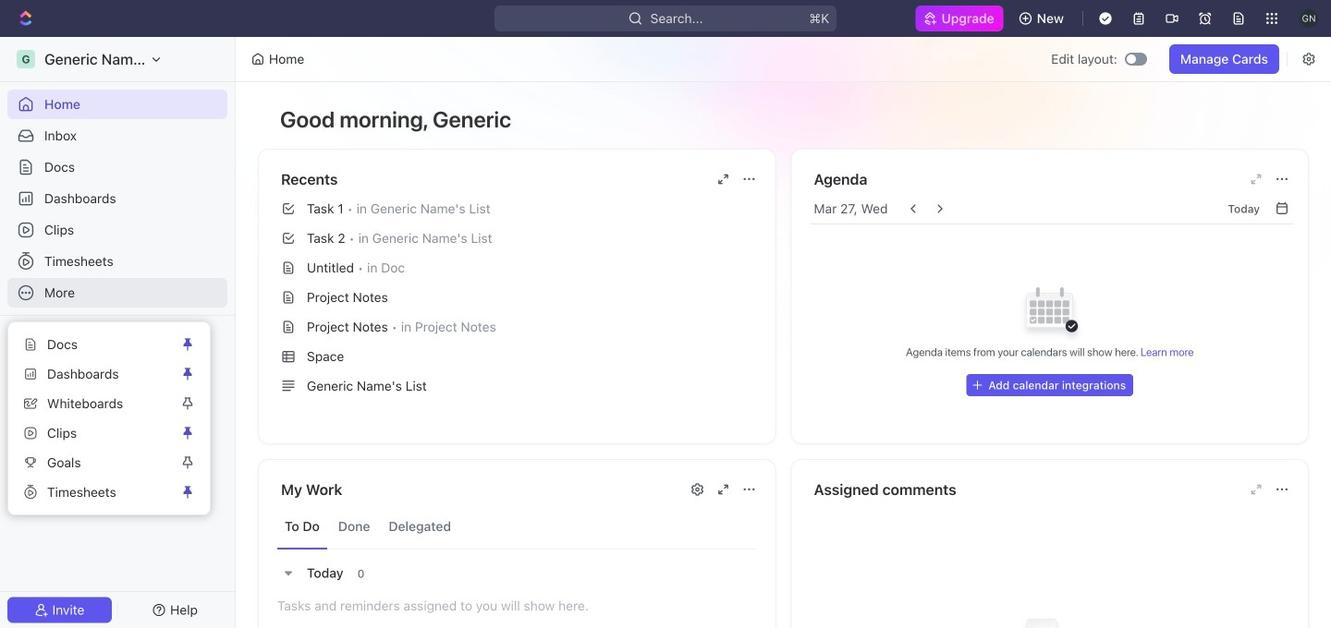 Task type: vqa. For each thing, say whether or not it's contained in the screenshot.
top 'complete'
no



Task type: locate. For each thing, give the bounding box(es) containing it.
tree inside sidebar navigation
[[7, 385, 227, 508]]

tree
[[7, 385, 227, 508]]

tab list
[[277, 505, 757, 550]]

sidebar navigation
[[0, 37, 236, 629]]



